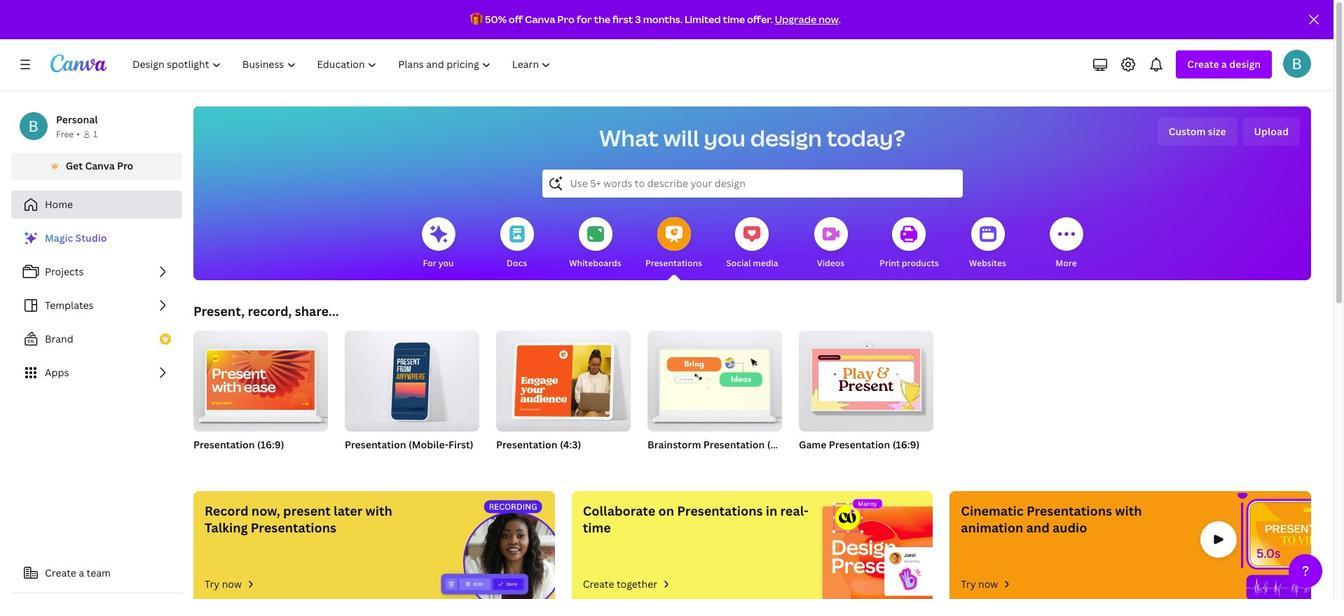 Task type: vqa. For each thing, say whether or not it's contained in the screenshot.
Apps Link
yes



Task type: locate. For each thing, give the bounding box(es) containing it.
projects link
[[11, 258, 182, 286]]

group
[[194, 325, 328, 432], [345, 325, 480, 432], [496, 325, 631, 432], [648, 325, 782, 432], [799, 325, 934, 432]]

presentation left (mobile-
[[345, 438, 406, 452]]

on
[[659, 503, 675, 520]]

get
[[66, 159, 83, 172]]

1 (16:9) from the left
[[257, 438, 284, 452]]

print products
[[880, 257, 939, 269]]

personal
[[56, 113, 98, 126]]

5 group from the left
[[799, 325, 934, 432]]

present
[[283, 503, 331, 520]]

group down present, record, share...
[[194, 325, 328, 432]]

try
[[205, 578, 220, 591], [961, 578, 976, 591]]

0 vertical spatial you
[[704, 123, 746, 153]]

1 horizontal spatial try now
[[961, 578, 999, 591]]

(mobile-
[[409, 438, 449, 452]]

brainstorm presentation (16:9)
[[648, 438, 795, 452]]

now down talking
[[222, 578, 242, 591]]

pro up home link
[[117, 159, 133, 172]]

1 vertical spatial time
[[583, 520, 611, 536]]

0 vertical spatial time
[[723, 13, 745, 26]]

you right will
[[704, 123, 746, 153]]

now for record now, present later with talking presentations
[[222, 578, 242, 591]]

design left brad klo image
[[1230, 57, 1261, 71]]

1 horizontal spatial try
[[961, 578, 976, 591]]

(16:9) inside game presentation (16:9) group
[[893, 438, 920, 452]]

print products button
[[880, 208, 939, 280]]

group for presentation (mobile-first)
[[345, 325, 480, 432]]

for you button
[[422, 208, 455, 280]]

(16:9)
[[257, 438, 284, 452], [768, 438, 795, 452], [893, 438, 920, 452]]

presentation up "record"
[[194, 438, 255, 452]]

for
[[577, 13, 592, 26]]

print
[[880, 257, 900, 269]]

the
[[594, 13, 611, 26]]

a inside button
[[79, 567, 84, 580]]

time left offer.
[[723, 13, 745, 26]]

try now down talking
[[205, 578, 242, 591]]

1 horizontal spatial now
[[819, 13, 839, 26]]

1 vertical spatial pro
[[117, 159, 133, 172]]

(16:9) for brainstorm presentation (16:9)
[[768, 438, 795, 452]]

1 horizontal spatial with
[[1116, 503, 1143, 520]]

with inside record now, present later with talking presentations
[[366, 503, 393, 520]]

2 horizontal spatial now
[[979, 578, 999, 591]]

try down talking
[[205, 578, 220, 591]]

a for team
[[79, 567, 84, 580]]

presentation (mobile-first) group
[[345, 325, 480, 470]]

magic studio link
[[11, 224, 182, 252]]

now
[[819, 13, 839, 26], [222, 578, 242, 591], [979, 578, 999, 591]]

1 horizontal spatial time
[[723, 13, 745, 26]]

get canva pro
[[66, 159, 133, 172]]

social media button
[[727, 208, 779, 280]]

brainstorm presentation (16:9) group
[[648, 325, 795, 470]]

magic studio
[[45, 231, 107, 245]]

🎁 50% off canva pro for the first 3 months. limited time offer. upgrade now .
[[471, 13, 841, 26]]

0 vertical spatial design
[[1230, 57, 1261, 71]]

videos button
[[814, 208, 848, 280]]

presentations inside collaborate on presentations in real- time
[[678, 503, 763, 520]]

0 horizontal spatial try
[[205, 578, 220, 591]]

5 presentation from the left
[[829, 438, 891, 452]]

a for design
[[1222, 57, 1228, 71]]

presentations inside cinematic presentations with animation and audio
[[1027, 503, 1113, 520]]

create left the team
[[45, 567, 76, 580]]

animation
[[961, 520, 1024, 536]]

custom
[[1169, 125, 1206, 138]]

you inside button
[[439, 257, 454, 269]]

group inside brainstorm presentation (16:9) group
[[648, 325, 782, 432]]

4 group from the left
[[648, 325, 782, 432]]

brainstorm
[[648, 438, 701, 452]]

1 vertical spatial canva
[[85, 159, 115, 172]]

create for create a team
[[45, 567, 76, 580]]

create left "together"
[[583, 578, 615, 591]]

0 vertical spatial a
[[1222, 57, 1228, 71]]

with right audio
[[1116, 503, 1143, 520]]

brand link
[[11, 325, 182, 353]]

2 group from the left
[[345, 325, 480, 432]]

0 vertical spatial canva
[[525, 13, 556, 26]]

upload button
[[1244, 118, 1301, 146]]

2 try from the left
[[961, 578, 976, 591]]

group up presentation (mobile-first)
[[345, 325, 480, 432]]

0 horizontal spatial with
[[366, 503, 393, 520]]

limited
[[685, 13, 721, 26]]

pro left for
[[558, 13, 575, 26]]

0 horizontal spatial try now
[[205, 578, 242, 591]]

a up size
[[1222, 57, 1228, 71]]

custom size button
[[1158, 118, 1238, 146]]

now right the upgrade on the top of page
[[819, 13, 839, 26]]

brand
[[45, 332, 73, 346]]

50%
[[485, 13, 507, 26]]

a
[[1222, 57, 1228, 71], [79, 567, 84, 580]]

2 (16:9) from the left
[[768, 438, 795, 452]]

canva right off on the top left of the page
[[525, 13, 556, 26]]

try now down animation
[[961, 578, 999, 591]]

social media
[[727, 257, 779, 269]]

for you
[[423, 257, 454, 269]]

2 with from the left
[[1116, 503, 1143, 520]]

1 horizontal spatial create
[[583, 578, 615, 591]]

group up game presentation (16:9)
[[799, 325, 934, 432]]

0 horizontal spatial now
[[222, 578, 242, 591]]

try for cinematic presentations with animation and audio
[[961, 578, 976, 591]]

with right later
[[366, 503, 393, 520]]

0 horizontal spatial canva
[[85, 159, 115, 172]]

design inside dropdown button
[[1230, 57, 1261, 71]]

canva
[[525, 13, 556, 26], [85, 159, 115, 172]]

more button
[[1050, 208, 1084, 280]]

1 horizontal spatial (16:9)
[[768, 438, 795, 452]]

(4:3)
[[560, 438, 581, 452]]

0 horizontal spatial a
[[79, 567, 84, 580]]

presentation right game
[[829, 438, 891, 452]]

presentations
[[646, 257, 703, 269], [678, 503, 763, 520], [1027, 503, 1113, 520], [251, 520, 337, 536]]

time up create together
[[583, 520, 611, 536]]

create
[[1188, 57, 1220, 71], [45, 567, 76, 580], [583, 578, 615, 591]]

time
[[723, 13, 745, 26], [583, 520, 611, 536]]

0 horizontal spatial you
[[439, 257, 454, 269]]

1 horizontal spatial a
[[1222, 57, 1228, 71]]

create inside button
[[45, 567, 76, 580]]

group up brainstorm presentation (16:9)
[[648, 325, 782, 432]]

1 vertical spatial a
[[79, 567, 84, 580]]

2 presentation from the left
[[345, 438, 406, 452]]

presentation right brainstorm
[[704, 438, 765, 452]]

for
[[423, 257, 437, 269]]

create up custom size
[[1188, 57, 1220, 71]]

None search field
[[542, 170, 963, 198]]

presentation inside group
[[829, 438, 891, 452]]

0 horizontal spatial (16:9)
[[257, 438, 284, 452]]

0 horizontal spatial pro
[[117, 159, 133, 172]]

3 group from the left
[[496, 325, 631, 432]]

2 horizontal spatial create
[[1188, 57, 1220, 71]]

(16:9) inside brainstorm presentation (16:9) group
[[768, 438, 795, 452]]

group up (4:3)
[[496, 325, 631, 432]]

first
[[613, 13, 633, 26]]

real-
[[781, 503, 809, 520]]

game presentation (16:9)
[[799, 438, 920, 452]]

3 (16:9) from the left
[[893, 438, 920, 452]]

0 horizontal spatial design
[[751, 123, 822, 153]]

now for cinematic presentations with animation and audio
[[979, 578, 999, 591]]

group for game presentation (16:9)
[[799, 325, 934, 432]]

1 with from the left
[[366, 503, 393, 520]]

2 horizontal spatial (16:9)
[[893, 438, 920, 452]]

create for create together
[[583, 578, 615, 591]]

brad klo image
[[1284, 50, 1312, 78]]

presentation left (4:3)
[[496, 438, 558, 452]]

now down animation
[[979, 578, 999, 591]]

with
[[366, 503, 393, 520], [1116, 503, 1143, 520]]

1 horizontal spatial design
[[1230, 57, 1261, 71]]

try down animation
[[961, 578, 976, 591]]

share...
[[295, 303, 339, 320]]

you
[[704, 123, 746, 153], [439, 257, 454, 269]]

upgrade
[[775, 13, 817, 26]]

1 vertical spatial design
[[751, 123, 822, 153]]

today?
[[827, 123, 906, 153]]

create a design button
[[1177, 50, 1273, 79]]

record,
[[248, 303, 292, 320]]

you right for
[[439, 257, 454, 269]]

together
[[617, 578, 658, 591]]

2 try now from the left
[[961, 578, 999, 591]]

a left the team
[[79, 567, 84, 580]]

1 try now from the left
[[205, 578, 242, 591]]

create for create a design
[[1188, 57, 1220, 71]]

presentation for presentation (mobile-first)
[[345, 438, 406, 452]]

canva right get
[[85, 159, 115, 172]]

presentations button
[[646, 208, 703, 280]]

presentation (4:3)
[[496, 438, 581, 452]]

4 presentation from the left
[[704, 438, 765, 452]]

0 horizontal spatial create
[[45, 567, 76, 580]]

design
[[1230, 57, 1261, 71], [751, 123, 822, 153]]

3 presentation from the left
[[496, 438, 558, 452]]

list
[[11, 224, 182, 387]]

a inside dropdown button
[[1222, 57, 1228, 71]]

1 presentation from the left
[[194, 438, 255, 452]]

0 vertical spatial pro
[[558, 13, 575, 26]]

1 vertical spatial you
[[439, 257, 454, 269]]

templates
[[45, 299, 94, 312]]

list containing magic studio
[[11, 224, 182, 387]]

game presentation (16:9) group
[[799, 325, 934, 470]]

design up search search box
[[751, 123, 822, 153]]

free •
[[56, 128, 80, 140]]

1 try from the left
[[205, 578, 220, 591]]

create inside dropdown button
[[1188, 57, 1220, 71]]

whiteboards
[[569, 257, 622, 269]]

social
[[727, 257, 751, 269]]

0 horizontal spatial time
[[583, 520, 611, 536]]

(16:9) inside presentation (16:9) group
[[257, 438, 284, 452]]



Task type: describe. For each thing, give the bounding box(es) containing it.
1 horizontal spatial you
[[704, 123, 746, 153]]

get canva pro button
[[11, 153, 182, 179]]

presentation (4:3) group
[[496, 325, 631, 470]]

what
[[600, 123, 659, 153]]

presentations inside record now, present later with talking presentations
[[251, 520, 337, 536]]

record now, present later with talking presentations
[[205, 503, 393, 536]]

upgrade now button
[[775, 13, 839, 26]]

whiteboards button
[[569, 208, 622, 280]]

videos
[[817, 257, 845, 269]]

talking
[[205, 520, 248, 536]]

1 horizontal spatial canva
[[525, 13, 556, 26]]

magic
[[45, 231, 73, 245]]

🎁
[[471, 13, 483, 26]]

record
[[205, 503, 249, 520]]

first)
[[449, 438, 474, 452]]

apps
[[45, 366, 69, 379]]

Search search field
[[570, 170, 935, 197]]

audio
[[1053, 520, 1088, 536]]

(16:9) for game presentation (16:9)
[[893, 438, 920, 452]]

home link
[[11, 191, 182, 219]]

free
[[56, 128, 74, 140]]

websites
[[970, 257, 1007, 269]]

presentation for presentation (4:3)
[[496, 438, 558, 452]]

cinematic presentations with animation and audio
[[961, 503, 1143, 536]]

create together
[[583, 578, 658, 591]]

products
[[902, 257, 939, 269]]

media
[[753, 257, 779, 269]]

game
[[799, 438, 827, 452]]

time inside collaborate on presentations in real- time
[[583, 520, 611, 536]]

try now for record now, present later with talking presentations
[[205, 578, 242, 591]]

team
[[87, 567, 111, 580]]

create a team button
[[11, 560, 182, 588]]

1 horizontal spatial pro
[[558, 13, 575, 26]]

create a design
[[1188, 57, 1261, 71]]

canva inside button
[[85, 159, 115, 172]]

1 group from the left
[[194, 325, 328, 432]]

present,
[[194, 303, 245, 320]]

cinematic
[[961, 503, 1024, 520]]

1
[[93, 128, 98, 140]]

upload
[[1255, 125, 1289, 138]]

presentation for presentation (16:9)
[[194, 438, 255, 452]]

websites button
[[970, 208, 1007, 280]]

presentation (16:9) group
[[194, 325, 328, 470]]

collaborate
[[583, 503, 656, 520]]

top level navigation element
[[123, 50, 563, 79]]

home
[[45, 198, 73, 211]]

docs
[[507, 257, 527, 269]]

and
[[1027, 520, 1050, 536]]

with inside cinematic presentations with animation and audio
[[1116, 503, 1143, 520]]

projects
[[45, 265, 84, 278]]

group for presentation (4:3)
[[496, 325, 631, 432]]

try for record now, present later with talking presentations
[[205, 578, 220, 591]]

months.
[[643, 13, 683, 26]]

•
[[77, 128, 80, 140]]

.
[[839, 13, 841, 26]]

try now for cinematic presentations with animation and audio
[[961, 578, 999, 591]]

create a team
[[45, 567, 111, 580]]

custom size
[[1169, 125, 1227, 138]]

presentation (16:9)
[[194, 438, 284, 452]]

offer.
[[747, 13, 773, 26]]

off
[[509, 13, 523, 26]]

size
[[1209, 125, 1227, 138]]

now,
[[252, 503, 280, 520]]

what will you design today?
[[600, 123, 906, 153]]

apps link
[[11, 359, 182, 387]]

docs button
[[500, 208, 534, 280]]

present, record, share...
[[194, 303, 339, 320]]

later
[[334, 503, 363, 520]]

presentation (mobile-first)
[[345, 438, 474, 452]]

pro inside button
[[117, 159, 133, 172]]

studio
[[75, 231, 107, 245]]

more
[[1056, 257, 1077, 269]]

3
[[635, 13, 641, 26]]

collaborate on presentations in real- time
[[583, 503, 809, 536]]

in
[[766, 503, 778, 520]]

templates link
[[11, 292, 182, 320]]



